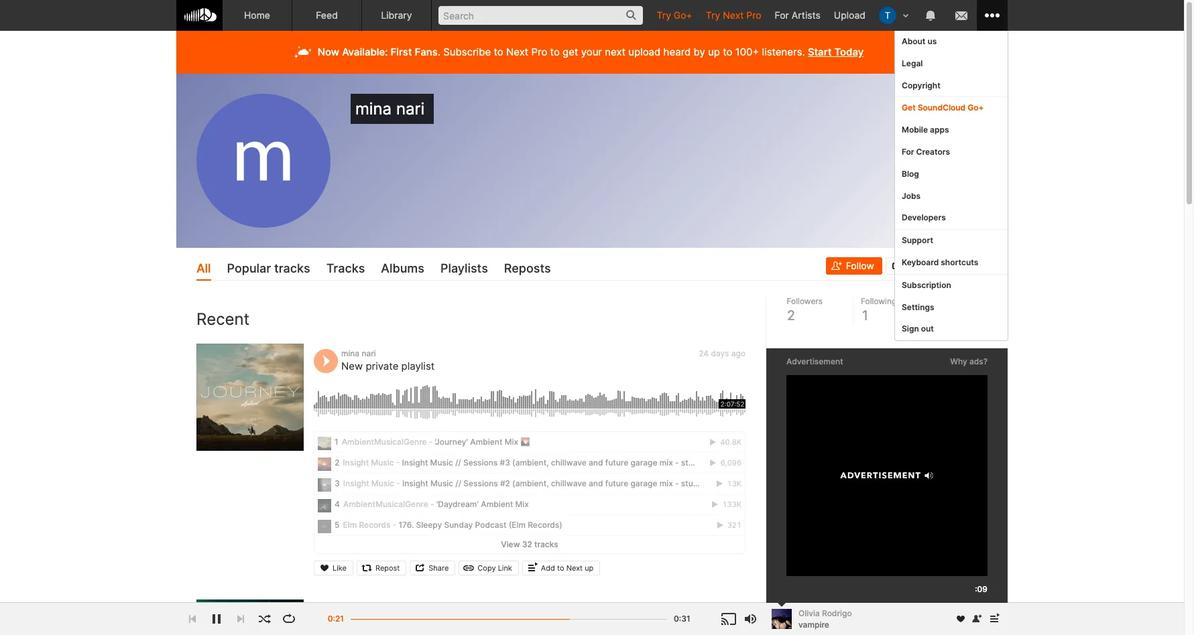 Task type: locate. For each thing, give the bounding box(es) containing it.
next up 100+ on the right of page
[[723, 9, 744, 21]]

1 mina nari link from the top
[[341, 348, 376, 359]]

track stats element down selected
[[827, 457, 988, 472]]

mina nari link for private
[[341, 348, 376, 359]]

track stats element for 'infinite' ambient mix element
[[827, 506, 988, 521]]

upload
[[629, 46, 661, 58]]

nari inside mina nari new  playlist
[[362, 605, 376, 615]]

repost button
[[357, 562, 407, 576]]

1 vertical spatial go+
[[968, 103, 984, 113]]

to right the subscribe
[[494, 46, 503, 58]]

1 horizontal spatial follow button
[[940, 586, 988, 600]]

out
[[921, 324, 934, 334]]

1 vertical spatial playlist
[[366, 617, 399, 629]]

legal link
[[895, 53, 1008, 75]]

share
[[906, 260, 932, 272], [429, 564, 449, 574]]

1 horizontal spatial try
[[706, 9, 720, 21]]

0 vertical spatial follow
[[846, 260, 874, 272]]

upload link
[[827, 0, 873, 30]]

ago
[[732, 348, 746, 359], [732, 605, 746, 615]]

1 try from the left
[[657, 9, 671, 21]]

1 new from the top
[[341, 360, 363, 373]]

tracks right 32
[[534, 540, 558, 550]]

1 vertical spatial new
[[341, 617, 363, 629]]

try next pro
[[706, 9, 762, 21]]

view all link
[[787, 537, 988, 558]]

1 horizontal spatial go+
[[968, 103, 984, 113]]

repost
[[376, 564, 400, 574]]

reposts
[[504, 262, 551, 276]]

for artists
[[775, 9, 821, 21]]

go+ up heard
[[674, 9, 693, 21]]

1 vertical spatial days
[[711, 605, 729, 615]]

0 horizontal spatial next
[[506, 46, 529, 58]]

to
[[494, 46, 503, 58], [550, 46, 560, 58], [723, 46, 733, 58], [557, 564, 564, 574]]

about
[[902, 36, 926, 46]]

share up subscription
[[906, 260, 932, 272]]

ambient​musical​genre
[[827, 574, 924, 585]]

all right why
[[978, 358, 988, 370]]

mina
[[355, 99, 392, 119], [341, 348, 360, 359], [341, 605, 360, 615]]

pro left get
[[532, 46, 547, 58]]

up right "add"
[[585, 564, 594, 574]]

for creators link
[[895, 141, 1008, 163]]

0 horizontal spatial playlist
[[366, 617, 399, 629]]

ambient​musical​genre link
[[827, 574, 935, 586]]

1 vertical spatial 24
[[699, 605, 709, 615]]

pop element
[[787, 385, 820, 419]]

1 vertical spatial follow
[[959, 588, 981, 598]]

mina nari link
[[341, 348, 376, 359], [341, 605, 376, 615]]

olivia rodrigo vampire
[[799, 609, 852, 630]]

new inside mina nari new  playlist
[[341, 617, 363, 629]]

go+
[[674, 9, 693, 21], [968, 103, 984, 113]]

2 all from the top
[[978, 541, 988, 553]]

0 vertical spatial share button
[[886, 258, 940, 275]]

add
[[541, 564, 555, 574]]

playlist stats element
[[827, 409, 988, 424]]

1 horizontal spatial follow
[[959, 588, 981, 598]]

0 vertical spatial new
[[341, 360, 363, 373]]

1 days from the top
[[711, 348, 729, 359]]

listeners.
[[762, 46, 805, 58]]

playlist right 0:21
[[366, 617, 399, 629]]

settings
[[902, 302, 935, 312]]

add to next up
[[541, 564, 594, 574]]

days for 24 days ago
[[711, 348, 729, 359]]

go+ down copyright link
[[968, 103, 984, 113]]

pro up 100+ on the right of page
[[747, 9, 762, 21]]

mobile
[[902, 125, 928, 135]]

2 vertical spatial next
[[566, 564, 583, 574]]

track stats element
[[827, 457, 988, 472], [827, 506, 988, 521]]

2 24 from the top
[[699, 605, 709, 615]]

1 vertical spatial nari
[[362, 348, 376, 359]]

share button right repost
[[410, 562, 456, 576]]

view left 32
[[501, 540, 520, 550]]

mina down available:
[[355, 99, 392, 119]]

for inside 'link'
[[902, 147, 915, 157]]

share button up subscription
[[886, 258, 940, 275]]

2 vertical spatial mina
[[341, 605, 360, 615]]

albums
[[381, 262, 424, 276]]

1 horizontal spatial tracks
[[929, 297, 954, 307]]

ago for 24 days ago
[[732, 348, 746, 359]]

0 horizontal spatial try
[[657, 9, 671, 21]]

view down sign out link
[[954, 358, 975, 370]]

mina nari's avatar element
[[197, 94, 331, 228]]

heard
[[664, 46, 691, 58]]

mina inside mina nari new  playlist
[[341, 605, 360, 615]]

electronic
[[703, 618, 741, 628]]

2
[[787, 308, 796, 324]]

mina nari link up the private
[[341, 348, 376, 359]]

jobs link
[[895, 185, 1008, 207]]

up right by
[[708, 46, 720, 58]]

1 horizontal spatial playlist
[[401, 360, 435, 373]]

21
[[803, 358, 816, 370]]

0
[[929, 308, 937, 324]]

1 vertical spatial view all
[[954, 541, 988, 553]]

1 horizontal spatial pro
[[747, 9, 762, 21]]

view 32 tracks link
[[315, 536, 745, 554]]

by
[[966, 445, 977, 457]]

new down like
[[341, 617, 363, 629]]

2 vertical spatial nari
[[362, 605, 376, 615]]

upload
[[834, 9, 866, 21]]

for artists link
[[768, 0, 827, 30]]

tracks up 0
[[929, 297, 954, 307]]

ads?
[[970, 357, 988, 367]]

new left the private
[[341, 360, 363, 373]]

follow button
[[826, 258, 882, 275], [940, 586, 988, 600]]

follow inside ambient​musical​genre follow
[[959, 588, 981, 598]]

:09
[[975, 585, 988, 595]]

-
[[879, 445, 884, 457]]

subscribe
[[443, 46, 491, 58]]

for for for creators
[[902, 147, 915, 157]]

1 vertical spatial follow button
[[940, 586, 988, 600]]

private
[[366, 360, 399, 373]]

1 ago from the top
[[732, 348, 746, 359]]

nari up the private
[[362, 348, 376, 359]]

2 track stats element from the top
[[827, 506, 988, 521]]

0 vertical spatial days
[[711, 348, 729, 359]]

0 horizontal spatial follow button
[[826, 258, 882, 275]]

mina up new private playlist link
[[341, 348, 360, 359]]

following image
[[787, 539, 801, 556]]

nari for mina nari
[[396, 99, 425, 119]]

to left 100+ on the right of page
[[723, 46, 733, 58]]

followers
[[787, 297, 823, 307]]

0 vertical spatial view all
[[954, 358, 988, 370]]

2 mina nari link from the top
[[341, 605, 376, 615]]

0 vertical spatial follow button
[[826, 258, 882, 275]]

days
[[711, 348, 729, 359], [711, 605, 729, 615]]

1 horizontal spatial next
[[566, 564, 583, 574]]

mina nari new private playlist
[[341, 348, 435, 373]]

like image
[[787, 356, 801, 372]]

0 vertical spatial playlist
[[401, 360, 435, 373]]

0 vertical spatial tracks
[[326, 262, 365, 276]]

1 24 from the top
[[699, 348, 709, 359]]

about us link
[[895, 31, 1008, 53]]

0 horizontal spatial pro
[[532, 46, 547, 58]]

0 vertical spatial track stats element
[[827, 457, 988, 472]]

tracks for tracks
[[326, 262, 365, 276]]

tracks link
[[326, 258, 365, 281]]

subscription link
[[895, 275, 1008, 297]]

0 vertical spatial go+
[[674, 9, 693, 21]]

1 vertical spatial tracks
[[929, 297, 954, 307]]

progress bar
[[351, 613, 667, 635]]

ago inside 24 days ago electronic
[[732, 605, 746, 615]]

vampire element
[[772, 610, 792, 630]]

follow button up next up icon
[[940, 586, 988, 600]]

episode 30 - selected & mixed by kyrro element
[[787, 434, 820, 467]]

2 ago from the top
[[732, 605, 746, 615]]

new inside mina nari new private playlist
[[341, 360, 363, 373]]

0 horizontal spatial share button
[[410, 562, 456, 576]]

mina nari new  playlist
[[341, 605, 399, 629]]

up inside "add to next up" button
[[585, 564, 594, 574]]

1 vertical spatial up
[[585, 564, 594, 574]]

0 vertical spatial mina nari link
[[341, 348, 376, 359]]

nari down first
[[396, 99, 425, 119]]

0 horizontal spatial for
[[775, 9, 789, 21]]

for left "artists"
[[775, 9, 789, 21]]

try for try next pro
[[706, 9, 720, 21]]

why ads?
[[950, 357, 988, 367]]

1 track stats element from the top
[[827, 457, 988, 472]]

link
[[498, 564, 512, 574]]

2 horizontal spatial next
[[723, 9, 744, 21]]

1 vertical spatial ago
[[732, 605, 746, 615]]

us
[[928, 36, 937, 46]]

0 horizontal spatial tracks
[[326, 262, 365, 276]]

0 horizontal spatial follow
[[846, 260, 874, 272]]

next right "add"
[[566, 564, 583, 574]]

0:31
[[674, 614, 690, 624]]

view all down sign out link
[[954, 358, 988, 370]]

next
[[723, 9, 744, 21], [506, 46, 529, 58], [566, 564, 583, 574]]

1 horizontal spatial up
[[708, 46, 720, 58]]

1 horizontal spatial for
[[902, 147, 915, 157]]

track stats element up the view all link
[[827, 506, 988, 521]]

home link
[[223, 0, 292, 31]]

0 horizontal spatial up
[[585, 564, 594, 574]]

all up :09
[[978, 541, 988, 553]]

0 vertical spatial mina
[[355, 99, 392, 119]]

tracks 0
[[929, 297, 954, 324]]

24
[[699, 348, 709, 359], [699, 605, 709, 615]]

legal
[[902, 58, 923, 68]]

0 horizontal spatial tracks
[[274, 262, 310, 276]]

add to next up button
[[522, 562, 600, 576]]

feed
[[316, 9, 338, 21]]

1 vertical spatial all
[[978, 541, 988, 553]]

mina for mina nari
[[355, 99, 392, 119]]

ago up electronic
[[732, 605, 746, 615]]

2 new from the top
[[341, 617, 363, 629]]

0 vertical spatial all
[[978, 358, 988, 370]]

days inside 24 days ago electronic
[[711, 605, 729, 615]]

1 vertical spatial for
[[902, 147, 915, 157]]

tracks right popular
[[274, 262, 310, 276]]

0 vertical spatial 24
[[699, 348, 709, 359]]

to left get
[[550, 46, 560, 58]]

0 vertical spatial nari
[[396, 99, 425, 119]]

copy link
[[478, 564, 512, 574]]

1 horizontal spatial share button
[[886, 258, 940, 275]]

nari
[[396, 99, 425, 119], [362, 348, 376, 359], [362, 605, 376, 615]]

first
[[391, 46, 412, 58]]

1 vertical spatial mina nari link
[[341, 605, 376, 615]]

nari inside mina nari new private playlist
[[362, 348, 376, 359]]

try right try go+
[[706, 9, 720, 21]]

24 inside 24 days ago electronic
[[699, 605, 709, 615]]

1 vertical spatial tracks
[[534, 540, 558, 550]]

0:21
[[328, 614, 344, 624]]

mina nari link up "new  playlist" 'link'
[[341, 605, 376, 615]]

2 days from the top
[[711, 605, 729, 615]]

share left copy
[[429, 564, 449, 574]]

1 vertical spatial mina
[[341, 348, 360, 359]]

0 vertical spatial for
[[775, 9, 789, 21]]

view all up :09
[[954, 541, 988, 553]]

2 view all from the top
[[954, 541, 988, 553]]

1 vertical spatial next
[[506, 46, 529, 58]]

1 horizontal spatial share
[[906, 260, 932, 272]]

to right "add"
[[557, 564, 564, 574]]

follow button up the following
[[826, 258, 882, 275]]

next up image
[[987, 612, 1003, 628]]

apps
[[930, 125, 949, 135]]

likes
[[818, 358, 838, 370]]

None search field
[[432, 0, 650, 30]]

mina inside mina nari new private playlist
[[341, 348, 360, 359]]

0 vertical spatial share
[[906, 260, 932, 272]]

0 vertical spatial ago
[[732, 348, 746, 359]]

tracks inside view 32 tracks 'link'
[[534, 540, 558, 550]]

ago left like icon
[[732, 348, 746, 359]]

2 try from the left
[[706, 9, 720, 21]]

for creators
[[902, 147, 950, 157]]

for up blog
[[902, 147, 915, 157]]

today
[[835, 46, 864, 58]]

settings link
[[895, 297, 1008, 319]]

nari up "new  playlist" 'link'
[[362, 605, 376, 615]]

to inside button
[[557, 564, 564, 574]]

1 vertical spatial track stats element
[[827, 506, 988, 521]]

try up heard
[[657, 9, 671, 21]]

1 vertical spatial share
[[429, 564, 449, 574]]

copy link button
[[459, 562, 519, 576]]

1 horizontal spatial tracks
[[534, 540, 558, 550]]

playlist right the private
[[401, 360, 435, 373]]

new for new private playlist
[[341, 360, 363, 373]]

nari for mina nari new  playlist
[[362, 605, 376, 615]]

tara schultz's avatar element
[[879, 7, 897, 24]]

next down search search field
[[506, 46, 529, 58]]

home
[[244, 9, 270, 21]]

0 vertical spatial up
[[708, 46, 720, 58]]

nari for mina nari new private playlist
[[362, 348, 376, 359]]

mina up "new  playlist" 'link'
[[341, 605, 360, 615]]

for
[[775, 9, 789, 21], [902, 147, 915, 157]]

0 vertical spatial tracks
[[274, 262, 310, 276]]

tracks left albums
[[326, 262, 365, 276]]

mixed
[[937, 445, 963, 457]]

0 horizontal spatial share
[[429, 564, 449, 574]]

copyright link
[[895, 75, 1008, 97]]

shortcuts
[[941, 258, 979, 268]]



Task type: describe. For each thing, give the bounding box(es) containing it.
subscription
[[902, 280, 952, 290]]

start
[[808, 46, 832, 58]]

library link
[[362, 0, 432, 31]]

get
[[563, 46, 578, 58]]

ambient​musical​genre follow
[[827, 574, 981, 598]]

why
[[950, 357, 968, 367]]

selected
[[886, 445, 925, 457]]

get soundcloud go+ link
[[895, 98, 1008, 120]]

view inside 'link'
[[501, 540, 520, 550]]

mobile apps link
[[895, 120, 1008, 141]]

followers 2
[[787, 297, 823, 324]]

all
[[197, 262, 211, 276]]

now available: first fans. subscribe to next pro to get your next upload heard by up to 100+ listeners. start today
[[318, 46, 864, 58]]

mobile apps
[[902, 125, 949, 135]]

get
[[902, 103, 916, 113]]

get soundcloud go+
[[902, 103, 984, 113]]

library
[[381, 9, 412, 21]]

popular tracks
[[227, 262, 310, 276]]

24 days ago electronic
[[699, 605, 746, 628]]

try go+ link
[[650, 0, 699, 30]]

vampire
[[799, 620, 830, 630]]

olivia
[[799, 609, 820, 619]]

24 for 24 days ago electronic
[[699, 605, 709, 615]]

playlist inside mina nari new private playlist
[[401, 360, 435, 373]]

creators
[[916, 147, 950, 157]]

new  playlist link
[[341, 617, 399, 629]]

mina for mina nari new private playlist
[[341, 348, 360, 359]]

tracks for tracks 0
[[929, 297, 954, 307]]

start today link
[[808, 46, 864, 58]]

new private playlist element
[[197, 344, 304, 451]]

100+
[[735, 46, 759, 58]]

0 vertical spatial next
[[723, 9, 744, 21]]

kyrro
[[980, 445, 1003, 457]]

playlists link
[[441, 258, 488, 281]]

tracks inside popular tracks link
[[274, 262, 310, 276]]

21 likes
[[803, 358, 838, 370]]

1 vertical spatial pro
[[532, 46, 547, 58]]

mina nari link for playlist
[[341, 605, 376, 615]]

'infinite' ambient mix element
[[787, 482, 820, 516]]

track stats element for episode 30 - selected & mixed by kyrro element
[[827, 457, 988, 472]]

available:
[[342, 46, 388, 58]]

developers
[[902, 213, 946, 223]]

view 32 tracks
[[501, 540, 558, 550]]

popular tracks link
[[227, 258, 310, 281]]

0 vertical spatial pro
[[747, 9, 762, 21]]

your
[[581, 46, 602, 58]]

24 days ago
[[699, 348, 746, 359]]

for for for artists
[[775, 9, 789, 21]]

new for new  playlist
[[341, 617, 363, 629]]

electronic link
[[693, 617, 746, 629]]

1
[[861, 308, 870, 324]]

playlist inside mina nari new  playlist
[[366, 617, 399, 629]]

like
[[333, 564, 347, 574]]

mina nari
[[355, 99, 429, 119]]

reposts link
[[504, 258, 551, 281]]

support link
[[895, 230, 1008, 252]]

jobs
[[902, 191, 921, 201]]

now
[[318, 46, 339, 58]]

days for 24 days ago electronic
[[711, 605, 729, 615]]

keyboard shortcuts link
[[895, 252, 1008, 274]]

1 all from the top
[[978, 358, 988, 370]]

albums link
[[381, 258, 424, 281]]

Search search field
[[439, 6, 643, 25]]

32
[[522, 540, 532, 550]]

next inside button
[[566, 564, 583, 574]]

episode
[[827, 445, 862, 457]]

soundcloud
[[918, 103, 966, 113]]

artists
[[792, 9, 821, 21]]

view up :09
[[954, 541, 975, 553]]

recent
[[197, 310, 250, 330]]

popular
[[227, 262, 271, 276]]

playlists
[[441, 262, 488, 276]]

24 for 24 days ago
[[699, 348, 709, 359]]

feed link
[[292, 0, 362, 31]]

ambientmusicalgenre's avatar element
[[787, 568, 820, 602]]

episode 30 - selected & mixed by kyrro
[[827, 445, 1003, 457]]

try next pro link
[[699, 0, 768, 30]]

0 horizontal spatial go+
[[674, 9, 693, 21]]

copyright
[[902, 80, 941, 90]]

by
[[694, 46, 705, 58]]

new  playlist element
[[197, 600, 304, 636]]

mina for mina nari new  playlist
[[341, 605, 360, 615]]

1 vertical spatial share button
[[410, 562, 456, 576]]

all link
[[197, 258, 211, 281]]

1 view all from the top
[[954, 358, 988, 370]]

ago for 24 days ago electronic
[[732, 605, 746, 615]]

try for try go+
[[657, 9, 671, 21]]

&
[[928, 445, 934, 457]]

keyboard
[[902, 258, 939, 268]]

rodrigo
[[822, 609, 852, 619]]

sign out
[[902, 324, 934, 334]]

keyboard shortcuts
[[902, 258, 979, 268]]



Task type: vqa. For each thing, say whether or not it's contained in the screenshot.
second ago from the bottom of the page
yes



